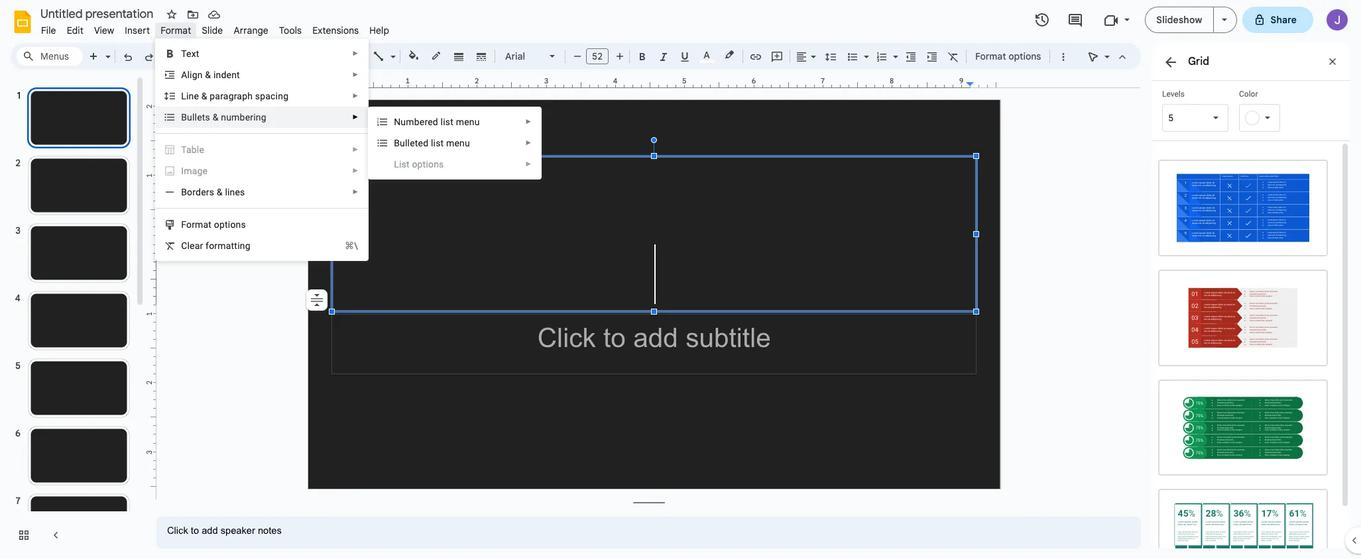 Task type: vqa. For each thing, say whether or not it's contained in the screenshot.
Zoom field
no



Task type: describe. For each thing, give the bounding box(es) containing it.
extensions menu item
[[307, 23, 364, 38]]

line & paragraph spacing image
[[823, 47, 839, 66]]

arial
[[505, 50, 525, 62]]

border weight option
[[451, 47, 467, 66]]

tools
[[279, 25, 302, 36]]

Five rows of information with check marks and details. Accent color: #4285f4, close to cornflower blue. radio
[[1152, 153, 1335, 263]]

► for bullets & numbering t element
[[352, 113, 359, 121]]

borders & lines q element
[[181, 187, 249, 198]]

table
[[181, 145, 204, 155]]

slide menu item
[[197, 23, 228, 38]]

view menu item
[[89, 23, 120, 38]]

levels list box
[[1163, 89, 1229, 132]]

share
[[1271, 14, 1297, 26]]

grid
[[1189, 55, 1210, 68]]

i
[[181, 166, 184, 176]]

► for the image m element
[[352, 167, 359, 174]]

5
[[1169, 113, 1174, 123]]

format inside menu item
[[161, 25, 191, 36]]

options inside button
[[1009, 50, 1042, 62]]

n umbered list menu
[[394, 117, 480, 127]]

list for ulleted
[[431, 138, 444, 149]]

color button
[[1240, 89, 1306, 132]]

bulleted list menu image
[[861, 48, 869, 52]]

borders & lines
[[181, 187, 245, 198]]

insert
[[125, 25, 150, 36]]

& right lign
[[205, 70, 211, 80]]

Menus field
[[17, 47, 83, 66]]

font list. arial selected. option
[[505, 47, 542, 66]]

ulleted
[[400, 138, 429, 149]]

new slide with layout image
[[102, 48, 111, 52]]

option group inside grid section
[[1152, 141, 1340, 560]]

border color: transparent image
[[429, 47, 444, 64]]

right margin image
[[967, 78, 1001, 88]]

ine
[[186, 91, 199, 101]]

help menu item
[[364, 23, 395, 38]]

fill color: transparent image
[[406, 47, 421, 64]]

borders
[[181, 187, 214, 198]]

clear formatting c element
[[181, 241, 254, 251]]

file menu item
[[36, 23, 61, 38]]

c lear formatting
[[181, 241, 251, 251]]

highlight color image
[[722, 47, 737, 63]]

2 vertical spatial format
[[181, 220, 212, 230]]

c
[[181, 241, 187, 251]]

numbering
[[221, 112, 266, 123]]

shrink text on overflow image
[[308, 291, 326, 310]]

menu containing n
[[368, 0, 542, 350]]

Font size text field
[[587, 48, 608, 64]]

text color image
[[700, 47, 714, 63]]

arrange
[[234, 25, 269, 36]]

numbered list menu n element
[[394, 117, 484, 127]]

list for umbered
[[441, 117, 454, 127]]

slide
[[202, 25, 223, 36]]

edit
[[67, 25, 83, 36]]

t
[[202, 112, 205, 123]]

► for "table 2" element
[[352, 146, 359, 153]]

tools menu item
[[274, 23, 307, 38]]

& right ine at the left top of page
[[201, 91, 207, 101]]

► for line & paragraph spacing l element
[[352, 92, 359, 99]]

Rename text field
[[36, 5, 161, 21]]

list
[[394, 159, 410, 170]]

a
[[181, 70, 187, 80]]

color
[[1240, 90, 1258, 99]]

select line image
[[387, 48, 396, 52]]

formatting
[[206, 241, 251, 251]]

Five rows of information with arrow shape pointing rightward towards details. Accent color: #db4437, close to light red berry 1. radio
[[1152, 263, 1335, 373]]

presentation options image
[[1222, 19, 1227, 21]]

► for the align & indent a element
[[352, 71, 359, 78]]

b ulleted list menu
[[394, 138, 470, 149]]

line & paragraph spacing l element
[[181, 91, 293, 101]]

bulleted list menu b element
[[394, 138, 474, 149]]

border dash option
[[474, 47, 489, 66]]



Task type: locate. For each thing, give the bounding box(es) containing it.
option group
[[1152, 141, 1340, 560]]

1 vertical spatial format
[[976, 50, 1007, 62]]

menu containing text
[[155, 38, 369, 261]]

menu for b ulleted list menu
[[446, 138, 470, 149]]

view
[[94, 25, 114, 36]]

⌘\
[[345, 241, 358, 251]]

insert menu item
[[120, 23, 155, 38]]

format options
[[976, 50, 1042, 62], [181, 220, 246, 230]]

menu item down the bulleted list menu b element
[[394, 158, 532, 171]]

navigation
[[0, 75, 146, 560]]

format options inside button
[[976, 50, 1042, 62]]

menu bar
[[36, 17, 395, 39]]

format up lear
[[181, 220, 212, 230]]

0 vertical spatial list
[[441, 117, 454, 127]]

menu item
[[394, 158, 532, 171], [156, 161, 368, 182]]

0 horizontal spatial format options
[[181, 220, 246, 230]]

& right s
[[213, 112, 219, 123]]

m
[[184, 166, 192, 176]]

arrange menu item
[[228, 23, 274, 38]]

a lign & indent
[[181, 70, 240, 80]]

menu item containing list
[[394, 158, 532, 171]]

menu for n umbered list menu
[[456, 117, 480, 127]]

format options up right margin 'image'
[[976, 50, 1042, 62]]

mode and view toolbar
[[1083, 43, 1133, 70]]

image m element
[[181, 166, 212, 176]]

► for borders & lines q element
[[352, 188, 359, 196]]

►
[[352, 50, 359, 57], [352, 71, 359, 78], [352, 92, 359, 99], [352, 113, 359, 121], [525, 118, 532, 125], [525, 139, 532, 147], [352, 146, 359, 153], [525, 161, 532, 168], [352, 167, 359, 174], [352, 188, 359, 196]]

s
[[205, 112, 210, 123]]

list up the bulleted list menu b element
[[441, 117, 454, 127]]

file
[[41, 25, 56, 36]]

0 vertical spatial options
[[1009, 50, 1042, 62]]

grid section
[[1152, 43, 1351, 560]]

b
[[394, 138, 400, 149]]

1 horizontal spatial options
[[1009, 50, 1042, 62]]

menu
[[368, 0, 542, 350], [155, 38, 369, 261]]

► for the bulleted list menu b element
[[525, 139, 532, 147]]

► for numbered list menu n element
[[525, 118, 532, 125]]

0 vertical spatial format
[[161, 25, 191, 36]]

umbered
[[401, 117, 438, 127]]

indent
[[214, 70, 240, 80]]

spacing
[[255, 91, 289, 101]]

0 horizontal spatial options
[[214, 220, 246, 230]]

levels
[[1163, 90, 1185, 99]]

format up right margin 'image'
[[976, 50, 1007, 62]]

list down "n umbered list menu"
[[431, 138, 444, 149]]

list
[[441, 117, 454, 127], [431, 138, 444, 149]]

► inside table menu item
[[352, 146, 359, 153]]

menu down numbered list menu n element
[[446, 138, 470, 149]]

edit menu item
[[61, 23, 89, 38]]

0 vertical spatial menu
[[456, 117, 480, 127]]

0 horizontal spatial menu item
[[156, 161, 368, 182]]

1 vertical spatial format options
[[181, 220, 246, 230]]

ptions
[[418, 159, 444, 170]]

bulle t s & numbering
[[181, 112, 266, 123]]

► for 'text s' element
[[352, 50, 359, 57]]

paragraph
[[210, 91, 253, 101]]

1 horizontal spatial menu item
[[394, 158, 532, 171]]

main toolbar
[[82, 0, 1074, 377]]

options
[[1009, 50, 1042, 62], [214, 220, 246, 230]]

list o ptions
[[394, 159, 444, 170]]

slideshow button
[[1146, 7, 1214, 33]]

format down star option
[[161, 25, 191, 36]]

format inside format options button
[[976, 50, 1007, 62]]

table 2 element
[[181, 145, 208, 155]]

format options inside menu
[[181, 220, 246, 230]]

l ine & paragraph spacing
[[181, 91, 289, 101]]

1 horizontal spatial format options
[[976, 50, 1042, 62]]

list options o element
[[394, 159, 448, 170]]

age
[[192, 166, 208, 176]]

bulle
[[181, 112, 202, 123]]

n
[[394, 117, 401, 127]]

& left lines
[[217, 187, 223, 198]]

format menu item
[[155, 23, 197, 38]]

1 vertical spatial options
[[214, 220, 246, 230]]

lines
[[225, 187, 245, 198]]

Star checkbox
[[162, 5, 181, 24]]

Font size field
[[586, 48, 614, 68]]

menu bar banner
[[0, 0, 1362, 560]]

grid application
[[0, 0, 1362, 560]]

option
[[306, 290, 328, 311]]

help
[[370, 25, 389, 36]]

o
[[412, 159, 418, 170]]

format options button
[[970, 46, 1048, 66]]

extensions
[[312, 25, 359, 36]]

table menu item
[[156, 139, 368, 161]]

text
[[181, 48, 199, 59]]

numbered list menu image
[[890, 48, 899, 52]]

Five columns of information with percentages and arrows pointing down towards bulleted details. Accent color: #26a69a, close to green 11. radio
[[1152, 483, 1335, 560]]

1 vertical spatial list
[[431, 138, 444, 149]]

menu item containing i
[[156, 161, 368, 182]]

menu bar inside menu bar banner
[[36, 17, 395, 39]]

menu
[[456, 117, 480, 127], [446, 138, 470, 149]]

menu bar containing file
[[36, 17, 395, 39]]

menu up the bulleted list menu b element
[[456, 117, 480, 127]]

0 vertical spatial format options
[[976, 50, 1042, 62]]

⌘backslash element
[[329, 239, 358, 253]]

menu item up lines
[[156, 161, 368, 182]]

l
[[181, 91, 186, 101]]

format
[[161, 25, 191, 36], [976, 50, 1007, 62], [181, 220, 212, 230]]

i m age
[[181, 166, 208, 176]]

share button
[[1243, 7, 1314, 33]]

lign
[[187, 70, 203, 80]]

format options \ element
[[181, 220, 250, 230]]

text s element
[[181, 48, 203, 59]]

align & indent a element
[[181, 70, 244, 80]]

navigation inside grid "application"
[[0, 75, 146, 560]]

&
[[205, 70, 211, 80], [201, 91, 207, 101], [213, 112, 219, 123], [217, 187, 223, 198]]

lear
[[187, 241, 203, 251]]

slideshow
[[1157, 14, 1203, 26]]

bullets & numbering t element
[[181, 112, 270, 123]]

format options up c lear formatting
[[181, 220, 246, 230]]

1 vertical spatial menu
[[446, 138, 470, 149]]

live pointer settings image
[[1102, 48, 1110, 52]]

Five rounded-edged rows of information with percentages and two columns of bulleted details. Accent color: #0f9d58, close to green 11. radio
[[1152, 373, 1335, 483]]



